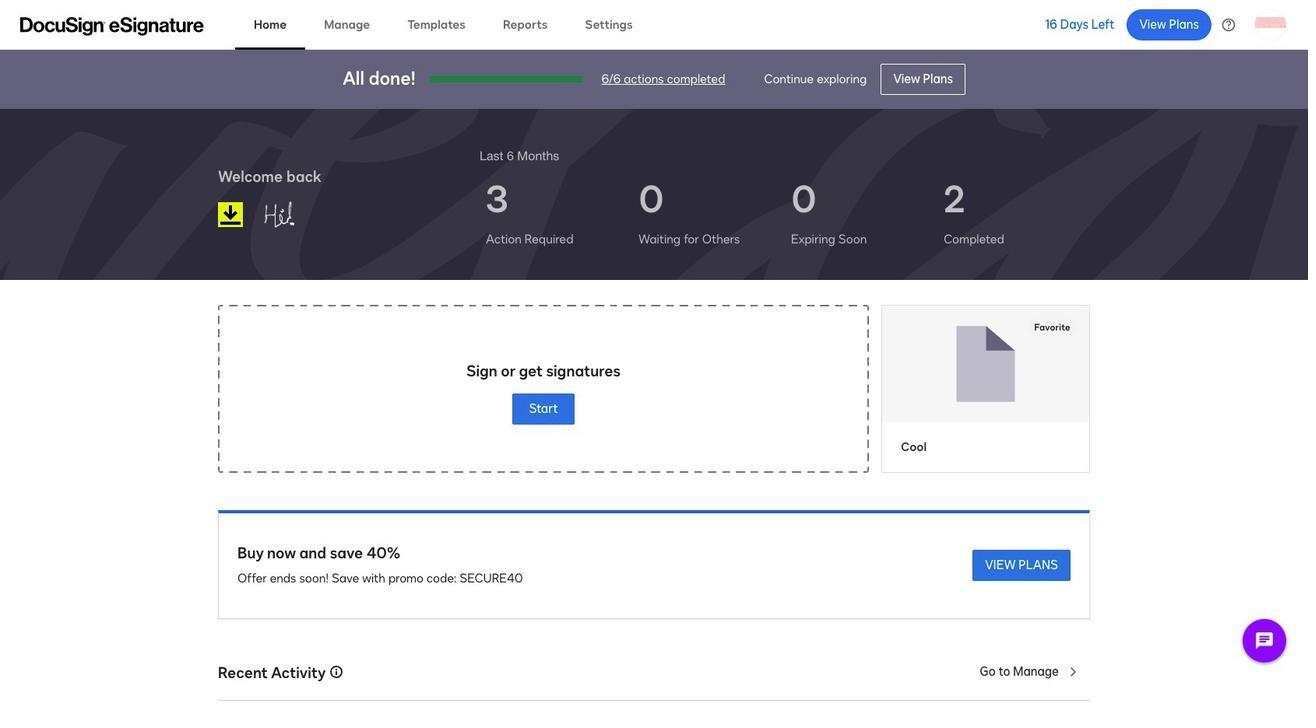 Task type: vqa. For each thing, say whether or not it's contained in the screenshot.
'Your uploaded profile image'
yes



Task type: locate. For each thing, give the bounding box(es) containing it.
docusign esignature image
[[20, 17, 204, 35]]

list
[[480, 165, 1090, 262]]

heading
[[480, 146, 559, 165]]



Task type: describe. For each thing, give the bounding box(es) containing it.
docusignlogo image
[[218, 202, 243, 227]]

generic name image
[[256, 195, 337, 235]]

use cool image
[[882, 306, 1089, 423]]

your uploaded profile image image
[[1255, 9, 1286, 40]]



